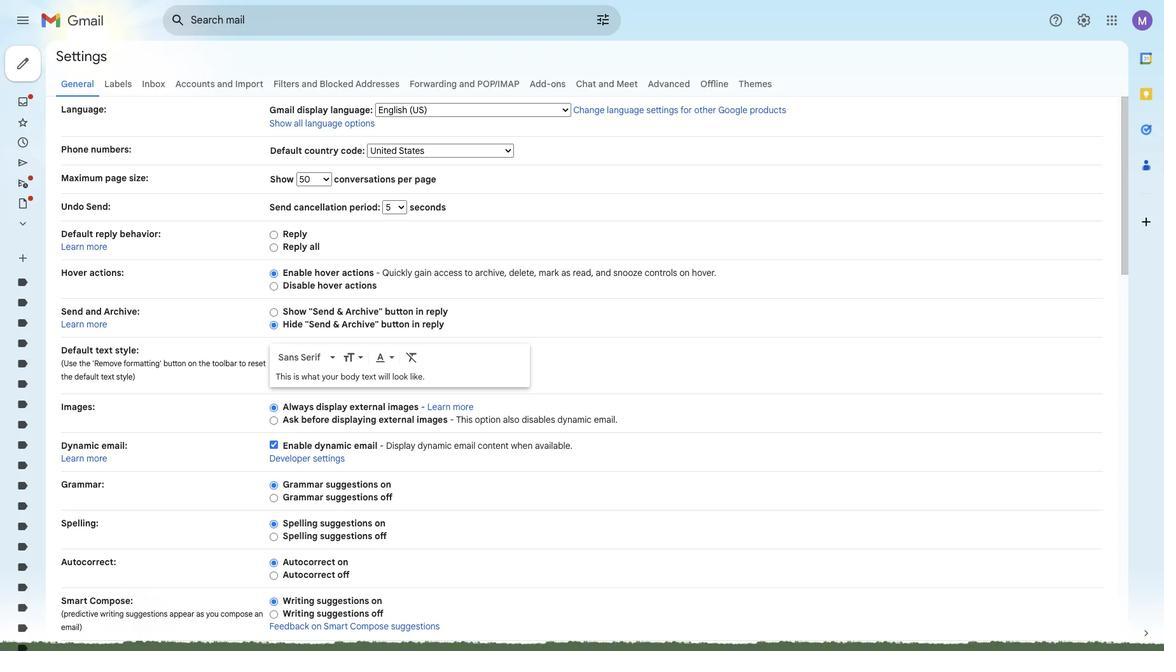 Task type: vqa. For each thing, say whether or not it's contained in the screenshot.


Task type: describe. For each thing, give the bounding box(es) containing it.
grammar for grammar suggestions off
[[283, 492, 323, 503]]

spelling:
[[61, 518, 99, 529]]

phone
[[61, 144, 89, 155]]

Search mail text field
[[191, 14, 560, 27]]

1 vertical spatial this
[[456, 414, 473, 426]]

1 vertical spatial language
[[305, 118, 343, 129]]

Autocorrect off radio
[[270, 571, 278, 581]]

Autocorrect on radio
[[270, 559, 278, 568]]

more inside default reply behavior: learn more
[[87, 241, 107, 253]]

show for show
[[270, 174, 296, 185]]

and for import
[[217, 78, 233, 90]]

show for show all language options
[[270, 118, 292, 129]]

grammar suggestions off
[[283, 492, 393, 503]]

read,
[[573, 267, 594, 279]]

button inside "default text style: (use the 'remove formatting' button on the toolbar to reset the default text style)"
[[164, 359, 186, 368]]

change language settings for other google products link
[[573, 104, 786, 116]]

& for show
[[337, 306, 344, 318]]

settings
[[56, 47, 107, 65]]

accounts and import link
[[175, 78, 263, 90]]

learn more link up the ask before displaying external images - this option also disables dynamic email.
[[428, 402, 474, 413]]

dynamic
[[61, 440, 99, 452]]

Grammar suggestions on radio
[[270, 481, 278, 490]]

style:
[[115, 345, 139, 356]]

spelling for spelling suggestions off
[[283, 531, 318, 542]]

text up 'remove
[[95, 345, 113, 356]]

reply all
[[283, 241, 320, 253]]

smart inside smart compose: (predictive writing suggestions appear as you compose an email)
[[61, 596, 87, 607]]

0 vertical spatial external
[[350, 402, 386, 413]]

toolbar
[[212, 359, 237, 368]]

on up compose
[[372, 596, 382, 607]]

addresses
[[356, 78, 400, 90]]

on down the writing suggestions off
[[312, 621, 322, 632]]

reply inside default reply behavior: learn more
[[95, 228, 117, 240]]

feedback
[[270, 621, 309, 632]]

behavior:
[[120, 228, 161, 240]]

default for default country code:
[[270, 145, 302, 157]]

0 vertical spatial to
[[465, 267, 473, 279]]

Writing suggestions off radio
[[270, 610, 278, 620]]

email:
[[101, 440, 127, 452]]

0 vertical spatial language
[[607, 104, 644, 116]]

hide
[[283, 319, 303, 330]]

size:
[[129, 172, 149, 184]]

sans serif option
[[276, 351, 327, 364]]

look
[[392, 372, 408, 382]]

maximum
[[61, 172, 103, 184]]

archive" for hide
[[342, 319, 379, 330]]

send for send and archive: learn more
[[61, 306, 83, 318]]

reply for show "send & archive" button in reply
[[426, 306, 448, 318]]

dynamic email: learn more
[[61, 440, 127, 465]]

images:
[[61, 402, 95, 413]]

developer settings link
[[270, 453, 345, 465]]

ask before displaying external images - this option also disables dynamic email.
[[283, 414, 618, 426]]

option
[[475, 414, 501, 426]]

import
[[235, 78, 263, 90]]

and for blocked
[[302, 78, 318, 90]]

your
[[322, 372, 339, 382]]

writing suggestions off
[[283, 608, 384, 620]]

numbers:
[[91, 144, 132, 155]]

- inside enable dynamic email - display dynamic email content when available. developer settings
[[380, 440, 384, 452]]

filters and blocked addresses
[[274, 78, 400, 90]]

delete,
[[509, 267, 537, 279]]

grammar:
[[61, 479, 104, 491]]

learn more link for reply
[[61, 241, 107, 253]]

language:
[[331, 104, 373, 116]]

actions:
[[89, 267, 124, 279]]

and for pop/imap
[[459, 78, 475, 90]]

ons
[[551, 78, 566, 90]]

hide "send & archive" button in reply
[[283, 319, 444, 330]]

and right read,
[[596, 267, 611, 279]]

products
[[750, 104, 786, 116]]

forwarding and pop/imap
[[410, 78, 520, 90]]

add-
[[530, 78, 551, 90]]

this is what your body text will look like.
[[276, 372, 425, 382]]

- left option
[[450, 414, 454, 426]]

suggestions for grammar suggestions on
[[326, 479, 378, 491]]

2 email from the left
[[454, 440, 476, 452]]

general link
[[61, 78, 94, 90]]

appear
[[170, 610, 194, 619]]

1 email from the left
[[354, 440, 378, 452]]

spelling suggestions off
[[283, 531, 387, 542]]

display for gmail
[[297, 104, 328, 116]]

in for show "send & archive" button in reply
[[416, 306, 424, 318]]

sans
[[278, 352, 299, 364]]

all for reply
[[310, 241, 320, 253]]

1 vertical spatial external
[[379, 414, 415, 426]]

chat and meet
[[576, 78, 638, 90]]

gmail display language:
[[270, 104, 373, 116]]

offline
[[701, 78, 729, 90]]

0 vertical spatial this
[[276, 372, 291, 382]]

"send for hide
[[305, 319, 331, 330]]

show all language options link
[[270, 118, 375, 129]]

disables
[[522, 414, 555, 426]]

change language settings for other google products
[[573, 104, 786, 116]]

writing for writing suggestions on
[[283, 596, 314, 607]]

conversations per page
[[332, 174, 436, 185]]

suggestions for spelling suggestions on
[[320, 518, 373, 529]]

learn up the ask before displaying external images - this option also disables dynamic email.
[[428, 402, 451, 413]]

blocked
[[320, 78, 354, 90]]

text down 'remove
[[101, 372, 114, 382]]

autocorrect:
[[61, 557, 116, 568]]

labels
[[104, 78, 132, 90]]

reply for reply all
[[283, 241, 307, 253]]

always
[[283, 402, 314, 413]]

- up the ask before displaying external images - this option also disables dynamic email.
[[421, 402, 425, 413]]

on down display
[[381, 479, 391, 491]]

language:
[[61, 104, 106, 115]]

all for show
[[294, 118, 303, 129]]

writing for writing suggestions off
[[283, 608, 314, 620]]

country
[[304, 145, 339, 157]]

on left hover.
[[680, 267, 690, 279]]

Reply all radio
[[270, 243, 278, 252]]

show all language options
[[270, 118, 375, 129]]

remove formatting ‪(⌘\)‬ image
[[405, 351, 418, 364]]

spelling suggestions on
[[283, 518, 386, 529]]

autocorrect for autocorrect off
[[283, 569, 335, 581]]

show "send & archive" button in reply
[[283, 306, 448, 318]]

code:
[[341, 145, 365, 157]]

hover
[[61, 267, 87, 279]]

learn more link for email:
[[61, 453, 107, 465]]

Spelling suggestions on radio
[[270, 520, 278, 529]]

feedback on smart compose suggestions
[[270, 621, 440, 632]]

suggestions for grammar suggestions off
[[326, 492, 378, 503]]

filters and blocked addresses link
[[274, 78, 400, 90]]

hover actions:
[[61, 267, 124, 279]]

in for hide "send & archive" button in reply
[[412, 319, 420, 330]]

(use
[[61, 359, 77, 368]]

autocorrect on
[[283, 557, 348, 568]]

themes
[[739, 78, 772, 90]]

"send for show
[[309, 306, 335, 318]]

1 horizontal spatial the
[[79, 359, 90, 368]]

search mail image
[[167, 9, 190, 32]]

1 horizontal spatial page
[[415, 174, 436, 185]]

enable hover actions - quickly gain access to archive, delete, mark as read, and snooze controls on hover.
[[283, 267, 717, 279]]

Spelling suggestions off radio
[[270, 532, 278, 542]]

Hide "Send & Archive" button in reply radio
[[270, 321, 278, 330]]

and for meet
[[599, 78, 614, 90]]

gain
[[415, 267, 432, 279]]

hover for enable
[[315, 267, 340, 279]]

grammar suggestions on
[[283, 479, 391, 491]]

access
[[434, 267, 462, 279]]

0 horizontal spatial dynamic
[[315, 440, 352, 452]]

- left quickly
[[376, 267, 380, 279]]



Task type: locate. For each thing, give the bounding box(es) containing it.
the left toolbar on the bottom of the page
[[199, 359, 210, 368]]

and right the chat
[[599, 78, 614, 90]]

autocorrect for autocorrect on
[[283, 557, 335, 568]]

settings image
[[1077, 13, 1092, 28]]

default inside "default text style: (use the 'remove formatting' button on the toolbar to reset the default text style)"
[[61, 345, 93, 356]]

also
[[503, 414, 520, 426]]

accounts and import
[[175, 78, 263, 90]]

1 vertical spatial hover
[[318, 280, 343, 291]]

Reply radio
[[270, 230, 278, 240]]

learn more link down dynamic
[[61, 453, 107, 465]]

smart down the writing suggestions off
[[324, 621, 348, 632]]

1 vertical spatial images
[[417, 414, 448, 426]]

spelling right spelling suggestions off option
[[283, 531, 318, 542]]

hover right disable
[[318, 280, 343, 291]]

compose
[[221, 610, 253, 619]]

button right formatting'
[[164, 359, 186, 368]]

style)
[[116, 372, 135, 382]]

"send
[[309, 306, 335, 318], [305, 319, 331, 330]]

1 vertical spatial "send
[[305, 319, 331, 330]]

1 horizontal spatial email
[[454, 440, 476, 452]]

advanced search options image
[[590, 7, 616, 32]]

reply down the send:
[[95, 228, 117, 240]]

1 writing from the top
[[283, 596, 314, 607]]

reply for hide "send & archive" button in reply
[[422, 319, 444, 330]]

other
[[695, 104, 716, 116]]

button down show "send & archive" button in reply
[[381, 319, 410, 330]]

suggestions down writing suggestions on
[[317, 608, 369, 620]]

& for hide
[[333, 319, 340, 330]]

sans serif
[[278, 352, 321, 364]]

Disable hover actions radio
[[270, 282, 278, 291]]

and
[[217, 78, 233, 90], [302, 78, 318, 90], [459, 78, 475, 90], [599, 78, 614, 90], [596, 267, 611, 279], [85, 306, 102, 318]]

suggestions for writing suggestions off
[[317, 608, 369, 620]]

send up reply radio
[[270, 202, 292, 213]]

meet
[[617, 78, 638, 90]]

0 vertical spatial send
[[270, 202, 292, 213]]

labels link
[[104, 78, 132, 90]]

0 horizontal spatial email
[[354, 440, 378, 452]]

learn up hover
[[61, 241, 84, 253]]

off for grammar suggestions on
[[381, 492, 393, 503]]

images down look
[[388, 402, 419, 413]]

1 vertical spatial reply
[[283, 241, 307, 253]]

"send right hide
[[305, 319, 331, 330]]

enable for enable dynamic email
[[283, 440, 312, 452]]

to right access
[[465, 267, 473, 279]]

dynamic left the email.
[[558, 414, 592, 426]]

0 vertical spatial default
[[270, 145, 302, 157]]

archive" down show "send & archive" button in reply
[[342, 319, 379, 330]]

and inside send and archive: learn more
[[85, 306, 102, 318]]

will
[[379, 372, 390, 382]]

images
[[388, 402, 419, 413], [417, 414, 448, 426]]

0 vertical spatial autocorrect
[[283, 557, 335, 568]]

0 horizontal spatial smart
[[61, 596, 87, 607]]

more down archive:
[[87, 319, 107, 330]]

0 vertical spatial archive"
[[346, 306, 383, 318]]

as inside smart compose: (predictive writing suggestions appear as you compose an email)
[[196, 610, 204, 619]]

on
[[680, 267, 690, 279], [188, 359, 197, 368], [381, 479, 391, 491], [375, 518, 386, 529], [338, 557, 348, 568], [372, 596, 382, 607], [312, 621, 322, 632]]

suggestions for spelling suggestions off
[[320, 531, 373, 542]]

body
[[341, 372, 360, 382]]

2 horizontal spatial the
[[199, 359, 210, 368]]

and left import
[[217, 78, 233, 90]]

0 vertical spatial actions
[[342, 267, 374, 279]]

1 vertical spatial smart
[[324, 621, 348, 632]]

0 vertical spatial show
[[270, 118, 292, 129]]

Always display external images radio
[[270, 403, 278, 413]]

1 vertical spatial autocorrect
[[283, 569, 335, 581]]

send inside send and archive: learn more
[[61, 306, 83, 318]]

default up (use
[[61, 345, 93, 356]]

0 vertical spatial writing
[[283, 596, 314, 607]]

1 horizontal spatial all
[[310, 241, 320, 253]]

0 vertical spatial spelling
[[283, 518, 318, 529]]

always display external images - learn more
[[283, 402, 474, 413]]

1 horizontal spatial to
[[465, 267, 473, 279]]

display up show all language options link
[[297, 104, 328, 116]]

off down grammar suggestions on at the left bottom of page
[[381, 492, 393, 503]]

learn inside default reply behavior: learn more
[[61, 241, 84, 253]]

send down hover
[[61, 306, 83, 318]]

more up the ask before displaying external images - this option also disables dynamic email.
[[453, 402, 474, 413]]

suggestions up grammar suggestions off
[[326, 479, 378, 491]]

archive:
[[104, 306, 140, 318]]

images up enable dynamic email - display dynamic email content when available. developer settings
[[417, 414, 448, 426]]

1 autocorrect from the top
[[283, 557, 335, 568]]

1 horizontal spatial as
[[561, 267, 571, 279]]

this left option
[[456, 414, 473, 426]]

email.
[[594, 414, 618, 426]]

1 vertical spatial writing
[[283, 608, 314, 620]]

to left 'reset'
[[239, 359, 246, 368]]

google
[[718, 104, 748, 116]]

more down dynamic
[[87, 453, 107, 465]]

0 vertical spatial all
[[294, 118, 303, 129]]

text
[[95, 345, 113, 356], [362, 372, 376, 382], [101, 372, 114, 382]]

0 horizontal spatial language
[[305, 118, 343, 129]]

2 enable from the top
[[283, 440, 312, 452]]

the up default
[[79, 359, 90, 368]]

0 vertical spatial grammar
[[283, 479, 323, 491]]

1 vertical spatial archive"
[[342, 319, 379, 330]]

0 horizontal spatial the
[[61, 372, 73, 382]]

1 vertical spatial grammar
[[283, 492, 323, 503]]

advanced
[[648, 78, 690, 90]]

0 horizontal spatial this
[[276, 372, 291, 382]]

external
[[350, 402, 386, 413], [379, 414, 415, 426]]

language down gmail display language: on the top left of the page
[[305, 118, 343, 129]]

reply
[[283, 228, 307, 240], [283, 241, 307, 253]]

settings
[[647, 104, 679, 116], [313, 453, 345, 465]]

main menu image
[[15, 13, 31, 28]]

0 vertical spatial display
[[297, 104, 328, 116]]

language
[[607, 104, 644, 116], [305, 118, 343, 129]]

1 vertical spatial display
[[316, 402, 347, 413]]

button for hide "send & archive" button in reply
[[381, 319, 410, 330]]

gmail image
[[41, 8, 110, 33]]

default for default reply behavior: learn more
[[61, 228, 93, 240]]

0 horizontal spatial as
[[196, 610, 204, 619]]

on up spelling suggestions off
[[375, 518, 386, 529]]

formatting'
[[124, 359, 162, 368]]

0 horizontal spatial to
[[239, 359, 246, 368]]

display up before
[[316, 402, 347, 413]]

default reply behavior: learn more
[[61, 228, 161, 253]]

1 vertical spatial to
[[239, 359, 246, 368]]

Show "Send & Archive" button in reply radio
[[270, 308, 278, 317]]

1 vertical spatial as
[[196, 610, 204, 619]]

suggestions inside smart compose: (predictive writing suggestions appear as you compose an email)
[[126, 610, 168, 619]]

default left country
[[270, 145, 302, 157]]

0 vertical spatial as
[[561, 267, 571, 279]]

writing right writing suggestions on option
[[283, 596, 314, 607]]

send and archive: learn more
[[61, 306, 140, 330]]

reply down access
[[426, 306, 448, 318]]

email
[[354, 440, 378, 452], [454, 440, 476, 452]]

& up hide "send & archive" button in reply
[[337, 306, 344, 318]]

0 vertical spatial hover
[[315, 267, 340, 279]]

formatting options toolbar
[[273, 346, 526, 369]]

all down cancellation
[[310, 241, 320, 253]]

email left content
[[454, 440, 476, 452]]

1 horizontal spatial send
[[270, 202, 292, 213]]

email)
[[61, 623, 82, 632]]

external down always display external images - learn more
[[379, 414, 415, 426]]

all down "gmail"
[[294, 118, 303, 129]]

Enable hover actions radio
[[270, 269, 278, 279]]

Writing suggestions on radio
[[270, 597, 278, 607]]

settings inside enable dynamic email - display dynamic email content when available. developer settings
[[313, 453, 345, 465]]

suggestions for writing suggestions on
[[317, 596, 369, 607]]

reply for reply
[[283, 228, 307, 240]]

1 vertical spatial actions
[[345, 280, 377, 291]]

actions up 'disable hover actions'
[[342, 267, 374, 279]]

default for default text style: (use the 'remove formatting' button on the toolbar to reset the default text style)
[[61, 345, 93, 356]]

phone numbers:
[[61, 144, 132, 155]]

hover.
[[692, 267, 717, 279]]

learn up (use
[[61, 319, 84, 330]]

more inside send and archive: learn more
[[87, 319, 107, 330]]

the down (use
[[61, 372, 73, 382]]

2 vertical spatial show
[[283, 306, 307, 318]]

1 vertical spatial reply
[[426, 306, 448, 318]]

0 vertical spatial reply
[[283, 228, 307, 240]]

0 vertical spatial images
[[388, 402, 419, 413]]

writing up feedback
[[283, 608, 314, 620]]

dynamic up "developer settings" link
[[315, 440, 352, 452]]

suggestions up spelling suggestions off
[[320, 518, 373, 529]]

as right mark
[[561, 267, 571, 279]]

'remove
[[92, 359, 122, 368]]

dynamic down the ask before displaying external images - this option also disables dynamic email.
[[418, 440, 452, 452]]

you
[[206, 610, 219, 619]]

disable
[[283, 280, 315, 291]]

0 vertical spatial in
[[416, 306, 424, 318]]

enable up disable
[[283, 267, 312, 279]]

to
[[465, 267, 473, 279], [239, 359, 246, 368]]

support image
[[1049, 13, 1064, 28]]

off up writing suggestions on
[[338, 569, 350, 581]]

smart up (predictive
[[61, 596, 87, 607]]

off up compose
[[372, 608, 384, 620]]

dynamic
[[558, 414, 592, 426], [315, 440, 352, 452], [418, 440, 452, 452]]

show down default country code:
[[270, 174, 296, 185]]

chat
[[576, 78, 596, 90]]

forwarding and pop/imap link
[[410, 78, 520, 90]]

disable hover actions
[[283, 280, 377, 291]]

ask
[[283, 414, 299, 426]]

all
[[294, 118, 303, 129], [310, 241, 320, 253]]

Ask before displaying external images radio
[[270, 416, 278, 426]]

language down the meet
[[607, 104, 644, 116]]

1 horizontal spatial dynamic
[[418, 440, 452, 452]]

1 horizontal spatial language
[[607, 104, 644, 116]]

writing suggestions on
[[283, 596, 382, 607]]

suggestions right compose
[[391, 621, 440, 632]]

0 vertical spatial enable
[[283, 267, 312, 279]]

& down show "send & archive" button in reply
[[333, 319, 340, 330]]

this left is
[[276, 372, 291, 382]]

0 vertical spatial smart
[[61, 596, 87, 607]]

1 vertical spatial spelling
[[283, 531, 318, 542]]

2 grammar from the top
[[283, 492, 323, 503]]

off for spelling suggestions on
[[375, 531, 387, 542]]

show for show "send & archive" button in reply
[[283, 306, 307, 318]]

1 enable from the top
[[283, 267, 312, 279]]

off for writing suggestions on
[[372, 608, 384, 620]]

1 horizontal spatial settings
[[647, 104, 679, 116]]

1 grammar from the top
[[283, 479, 323, 491]]

learn inside send and archive: learn more
[[61, 319, 84, 330]]

before
[[301, 414, 330, 426]]

0 vertical spatial button
[[385, 306, 414, 318]]

hover
[[315, 267, 340, 279], [318, 280, 343, 291]]

grammar down "developer settings" link
[[283, 479, 323, 491]]

and left archive:
[[85, 306, 102, 318]]

actions for enable
[[342, 267, 374, 279]]

page left the size:
[[105, 172, 127, 184]]

spelling for spelling suggestions on
[[283, 518, 318, 529]]

learn more link up hover actions:
[[61, 241, 107, 253]]

suggestions down grammar suggestions on at the left bottom of page
[[326, 492, 378, 503]]

0 vertical spatial &
[[337, 306, 344, 318]]

1 vertical spatial all
[[310, 241, 320, 253]]

2 vertical spatial reply
[[422, 319, 444, 330]]

1 horizontal spatial this
[[456, 414, 473, 426]]

1 vertical spatial default
[[61, 228, 93, 240]]

add-ons
[[530, 78, 566, 90]]

grammar for grammar suggestions on
[[283, 479, 323, 491]]

grammar right grammar suggestions off option on the left of page
[[283, 492, 323, 503]]

content
[[478, 440, 509, 452]]

navigation
[[0, 41, 153, 652]]

in down gain
[[416, 306, 424, 318]]

and for archive:
[[85, 306, 102, 318]]

on down spelling suggestions off
[[338, 557, 348, 568]]

off
[[381, 492, 393, 503], [375, 531, 387, 542], [338, 569, 350, 581], [372, 608, 384, 620]]

and right filters
[[302, 78, 318, 90]]

is
[[293, 372, 299, 382]]

reply
[[95, 228, 117, 240], [426, 306, 448, 318], [422, 319, 444, 330]]

0 horizontal spatial all
[[294, 118, 303, 129]]

gmail
[[270, 104, 295, 116]]

0 vertical spatial reply
[[95, 228, 117, 240]]

1 vertical spatial enable
[[283, 440, 312, 452]]

None search field
[[163, 5, 621, 36]]

&
[[337, 306, 344, 318], [333, 319, 340, 330]]

learn inside "dynamic email: learn more"
[[61, 453, 84, 465]]

0 horizontal spatial send
[[61, 306, 83, 318]]

cancellation
[[294, 202, 347, 213]]

archive"
[[346, 306, 383, 318], [342, 319, 379, 330]]

hover for disable
[[318, 280, 343, 291]]

options
[[345, 118, 375, 129]]

1 spelling from the top
[[283, 518, 318, 529]]

reply up reply all
[[283, 228, 307, 240]]

filters
[[274, 78, 299, 90]]

show up hide
[[283, 306, 307, 318]]

2 vertical spatial default
[[61, 345, 93, 356]]

text left will in the bottom left of the page
[[362, 372, 376, 382]]

archive,
[[475, 267, 507, 279]]

learn more link
[[61, 241, 107, 253], [61, 319, 107, 330], [428, 402, 474, 413], [61, 453, 107, 465]]

None checkbox
[[270, 441, 278, 449]]

and left pop/imap
[[459, 78, 475, 90]]

writing
[[100, 610, 124, 619]]

1 vertical spatial settings
[[313, 453, 345, 465]]

spelling right spelling suggestions on option in the left of the page
[[283, 518, 318, 529]]

default down undo
[[61, 228, 93, 240]]

actions up show "send & archive" button in reply
[[345, 280, 377, 291]]

settings left for
[[647, 104, 679, 116]]

page right per
[[415, 174, 436, 185]]

suggestions up the writing suggestions off
[[317, 596, 369, 607]]

1 vertical spatial in
[[412, 319, 420, 330]]

as left you
[[196, 610, 204, 619]]

send:
[[86, 201, 111, 213]]

1 vertical spatial show
[[270, 174, 296, 185]]

send
[[270, 202, 292, 213], [61, 306, 83, 318]]

default text style: (use the 'remove formatting' button on the toolbar to reset the default text style)
[[61, 345, 266, 382]]

more inside "dynamic email: learn more"
[[87, 453, 107, 465]]

on left toolbar on the bottom of the page
[[188, 359, 197, 368]]

send for send cancellation period:
[[270, 202, 292, 213]]

displaying
[[332, 414, 376, 426]]

external up displaying
[[350, 402, 386, 413]]

2 horizontal spatial dynamic
[[558, 414, 592, 426]]

2 vertical spatial button
[[164, 359, 186, 368]]

enable inside enable dynamic email - display dynamic email content when available. developer settings
[[283, 440, 312, 452]]

display for always
[[316, 402, 347, 413]]

2 reply from the top
[[283, 241, 307, 253]]

hover up 'disable hover actions'
[[315, 267, 340, 279]]

1 vertical spatial send
[[61, 306, 83, 318]]

this
[[276, 372, 291, 382], [456, 414, 473, 426]]

offline link
[[701, 78, 729, 90]]

1 vertical spatial &
[[333, 319, 340, 330]]

email down displaying
[[354, 440, 378, 452]]

off down spelling suggestions on
[[375, 531, 387, 542]]

2 writing from the top
[[283, 608, 314, 620]]

on inside "default text style: (use the 'remove formatting' button on the toolbar to reset the default text style)"
[[188, 359, 197, 368]]

tab list
[[1129, 41, 1164, 606]]

0 horizontal spatial page
[[105, 172, 127, 184]]

Grammar suggestions off radio
[[270, 494, 278, 503]]

enable for enable hover actions
[[283, 267, 312, 279]]

the
[[79, 359, 90, 368], [199, 359, 210, 368], [61, 372, 73, 382]]

forwarding
[[410, 78, 457, 90]]

themes link
[[739, 78, 772, 90]]

2 spelling from the top
[[283, 531, 318, 542]]

when
[[511, 440, 533, 452]]

learn more link for and
[[61, 319, 107, 330]]

suggestions right the writing
[[126, 610, 168, 619]]

0 vertical spatial settings
[[647, 104, 679, 116]]

"send down 'disable hover actions'
[[309, 306, 335, 318]]

available.
[[535, 440, 573, 452]]

1 vertical spatial button
[[381, 319, 410, 330]]

2 autocorrect from the top
[[283, 569, 335, 581]]

settings up grammar suggestions on at the left bottom of page
[[313, 453, 345, 465]]

reset
[[248, 359, 266, 368]]

1 reply from the top
[[283, 228, 307, 240]]

change
[[573, 104, 605, 116]]

to inside "default text style: (use the 'remove formatting' button on the toolbar to reset the default text style)"
[[239, 359, 246, 368]]

1 horizontal spatial smart
[[324, 621, 348, 632]]

learn down dynamic
[[61, 453, 84, 465]]

serif
[[301, 352, 321, 364]]

0 vertical spatial "send
[[309, 306, 335, 318]]

archive" for show
[[346, 306, 383, 318]]

default inside default reply behavior: learn more
[[61, 228, 93, 240]]

chat and meet link
[[576, 78, 638, 90]]

for
[[681, 104, 692, 116]]

button up hide "send & archive" button in reply
[[385, 306, 414, 318]]

enable up developer
[[283, 440, 312, 452]]

controls
[[645, 267, 677, 279]]

learn more link down archive:
[[61, 319, 107, 330]]

0 horizontal spatial settings
[[313, 453, 345, 465]]

actions for disable
[[345, 280, 377, 291]]

in up remove formatting ‪(⌘\)‬ icon
[[412, 319, 420, 330]]

button for show "send & archive" button in reply
[[385, 306, 414, 318]]

suggestions down spelling suggestions on
[[320, 531, 373, 542]]



